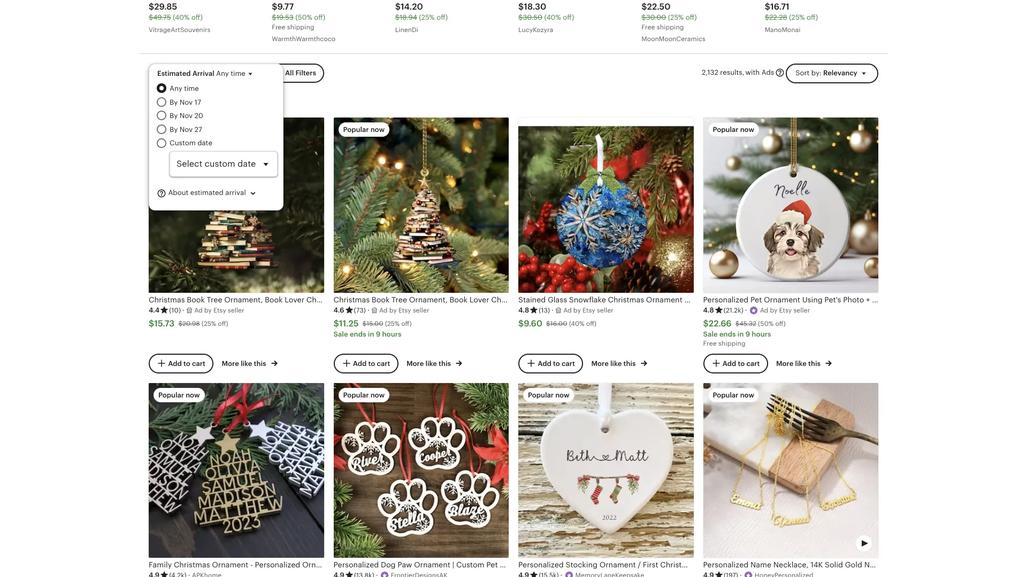 Task type: vqa. For each thing, say whether or not it's contained in the screenshot.


Task type: locate. For each thing, give the bounding box(es) containing it.
to down $ 11.25 $ 15.00 (25% off) sale ends in 9 hours on the bottom left of page
[[368, 360, 375, 368]]

2 etsy from the left
[[399, 307, 411, 315]]

1 vertical spatial (50%
[[758, 320, 774, 328]]

free
[[272, 23, 286, 31], [642, 23, 655, 31], [703, 340, 717, 348]]

like for 9.60
[[610, 360, 622, 368]]

1 etsy from the left
[[214, 307, 226, 315]]

ends inside $ 11.25 $ 15.00 (25% off) sale ends in 9 hours
[[350, 331, 366, 339]]

1 seller from the left
[[228, 307, 244, 315]]

0 horizontal spatial ends
[[350, 331, 366, 339]]

(25% for 11.25
[[385, 320, 400, 328]]

time up any time link
[[231, 70, 246, 78]]

cart
[[192, 360, 205, 368], [377, 360, 390, 368], [562, 360, 575, 368], [747, 360, 760, 368]]

4 cart from the left
[[747, 360, 760, 368]]

(50% right 19.53
[[295, 13, 312, 21]]

3 · from the left
[[552, 307, 554, 315]]

2 ends from the left
[[720, 331, 736, 339]]

1 a d by etsy seller from the left
[[194, 307, 244, 315]]

2 a d by etsy seller from the left
[[379, 307, 429, 315]]

1 horizontal spatial popular now link
[[703, 383, 879, 578]]

etsy up $ 22.66 $ 45.32 (50% off) sale ends in 9 hours free shipping
[[779, 307, 792, 315]]

nov
[[180, 98, 193, 106], [180, 112, 193, 120], [180, 126, 193, 134]]

by nov 20 link
[[170, 111, 278, 121]]

seller for 11.25
[[413, 307, 429, 315]]

like
[[241, 360, 252, 368], [426, 360, 437, 368], [610, 360, 622, 368], [795, 360, 807, 368]]

date
[[198, 139, 212, 147]]

1 vertical spatial any
[[170, 85, 182, 93]]

ends down 22.66
[[720, 331, 736, 339]]

add to cart button
[[149, 354, 213, 374], [334, 354, 398, 374], [518, 354, 583, 374], [703, 354, 768, 374]]

1 horizontal spatial hours
[[752, 331, 771, 339]]

1 cart from the left
[[192, 360, 205, 368]]

4 seller from the left
[[794, 307, 810, 315]]

4 a from the left
[[760, 307, 765, 315]]

0 horizontal spatial time
[[184, 85, 199, 93]]

0 vertical spatial (50%
[[295, 13, 312, 21]]

2 a from the left
[[379, 307, 384, 315]]

$ up 30.50
[[518, 1, 524, 12]]

2 9 from the left
[[746, 331, 750, 339]]

· right (21.2k)
[[745, 307, 747, 315]]

d up $ 22.66 $ 45.32 (50% off) sale ends in 9 hours free shipping
[[764, 307, 768, 315]]

2 vertical spatial nov
[[180, 126, 193, 134]]

0 horizontal spatial 4.8
[[518, 307, 529, 315]]

popular now for christmas book tree ornament, book lover christmas ornament, book lover ornament, book club ornament, book lover christmas gifts, librarian image
[[343, 126, 385, 134]]

ads
[[762, 69, 774, 77]]

3 seller from the left
[[597, 307, 614, 315]]

2 more like this from the left
[[407, 360, 453, 368]]

nov left 20
[[180, 112, 193, 120]]

family christmas ornament - personalized ornament with names - christmas tree ornament image
[[149, 383, 324, 559]]

9
[[376, 331, 381, 339], [746, 331, 750, 339]]

off) right 45.32
[[776, 320, 786, 328]]

1 add from the left
[[168, 360, 182, 368]]

free down 19.53
[[272, 23, 286, 31]]

off) right 20.98 on the bottom
[[218, 320, 228, 328]]

by for 9.60
[[574, 307, 581, 315]]

popular for "personalized pet ornament using pet's photo + name - custom ornament christmas dog ornament personalized dog ornament custom dog"
[[713, 126, 739, 134]]

nov left 17
[[180, 98, 193, 106]]

etsy up $ 11.25 $ 15.00 (25% off) sale ends in 9 hours on the bottom left of page
[[399, 307, 411, 315]]

add to cart button down $ 15.73 $ 20.98 (25% off)
[[149, 354, 213, 374]]

ornament
[[212, 561, 248, 570], [302, 561, 339, 570], [414, 561, 450, 570], [446, 561, 482, 570], [538, 561, 574, 570], [627, 561, 664, 570]]

ends inside $ 22.66 $ 45.32 (50% off) sale ends in 9 hours free shipping
[[720, 331, 736, 339]]

sale down 22.66
[[703, 331, 718, 339]]

(73)
[[354, 307, 366, 315]]

by
[[204, 307, 212, 315], [389, 307, 397, 315], [574, 307, 581, 315], [770, 307, 778, 315]]

(21.2k)
[[724, 307, 744, 315]]

1 to from the left
[[183, 360, 190, 368]]

off) inside $ 14.20 $ 18.94 (25% off) linendi
[[437, 13, 448, 21]]

3 by from the left
[[574, 307, 581, 315]]

sale inside $ 11.25 $ 15.00 (25% off) sale ends in 9 hours
[[334, 331, 348, 339]]

popular for christmas book tree ornament, book lover christmas ornament, book lover ornament, book club ornament, book lover christmas gifts, librarian image
[[343, 126, 369, 134]]

3 a from the left
[[564, 307, 568, 315]]

0 horizontal spatial (40%
[[173, 13, 190, 21]]

2 add to cart button from the left
[[334, 354, 398, 374]]

1 by from the top
[[170, 98, 178, 106]]

2 4.8 from the left
[[703, 307, 714, 315]]

add to cart
[[168, 360, 205, 368], [353, 360, 390, 368], [538, 360, 575, 368], [723, 360, 760, 368]]

to down $ 22.66 $ 45.32 (50% off) sale ends in 9 hours free shipping
[[738, 360, 745, 368]]

off) right 15.00 on the left bottom of page
[[401, 320, 412, 328]]

stained glass snowflake christmas ornament design,  christmas ornament round shape, holiday ornament, whimsical snowflake shape ornament image
[[518, 118, 694, 293]]

3 more like this link from the left
[[592, 358, 647, 369]]

0 vertical spatial any
[[216, 70, 229, 78]]

popular now for family christmas ornament - personalized ornament with names - christmas tree ornament image
[[158, 391, 200, 399]]

a up $ 22.66 $ 45.32 (50% off) sale ends in 9 hours free shipping
[[760, 307, 765, 315]]

4 add to cart from the left
[[723, 360, 760, 368]]

(25%
[[419, 13, 435, 21], [668, 13, 684, 21], [789, 13, 805, 21], [202, 320, 216, 328], [385, 320, 400, 328]]

by
[[170, 98, 178, 106], [170, 112, 178, 120], [170, 126, 178, 134]]

by inside "link"
[[170, 98, 178, 106]]

manomonai
[[765, 26, 801, 33]]

add for 9.60
[[538, 360, 552, 368]]

1 vertical spatial time
[[184, 85, 199, 93]]

2 | from the left
[[576, 561, 578, 570]]

(40% right 16.00
[[569, 320, 585, 328]]

9 down 45.32
[[746, 331, 750, 339]]

by for by nov 27
[[170, 126, 178, 134]]

add down $ 22.66 $ 45.32 (50% off) sale ends in 9 hours free shipping
[[723, 360, 736, 368]]

christmas right family
[[174, 561, 210, 570]]

seller
[[228, 307, 244, 315], [413, 307, 429, 315], [597, 307, 614, 315], [794, 307, 810, 315]]

now for family christmas ornament - personalized ornament with names - christmas tree ornament image
[[186, 391, 200, 399]]

(40%
[[173, 13, 190, 21], [544, 13, 561, 21], [569, 320, 585, 328]]

1 vertical spatial by
[[170, 112, 178, 120]]

sort
[[796, 69, 810, 77]]

1 this from the left
[[254, 360, 266, 368]]

4 this from the left
[[809, 360, 821, 368]]

(25% inside $ 16.71 $ 22.28 (25% off) manomonai
[[789, 13, 805, 21]]

(25% for 15.73
[[202, 320, 216, 328]]

9 inside $ 22.66 $ 45.32 (50% off) sale ends in 9 hours free shipping
[[746, 331, 750, 339]]

more like this link
[[222, 358, 277, 369], [407, 358, 462, 369], [592, 358, 647, 369], [776, 358, 832, 369]]

$ down (13) on the right of page
[[546, 320, 550, 328]]

0 horizontal spatial -
[[250, 561, 253, 570]]

1 horizontal spatial sale
[[703, 331, 718, 339]]

3 more like this from the left
[[592, 360, 638, 368]]

custom
[[170, 139, 196, 147], [456, 561, 484, 570]]

$ 9.77 $ 19.53 (50% off) free shipping warmthwarmthcoco
[[272, 1, 336, 43]]

1 · from the left
[[182, 307, 185, 315]]

cart down 16.00
[[562, 360, 575, 368]]

off)
[[191, 13, 203, 21], [314, 13, 325, 21], [437, 13, 448, 21], [563, 13, 574, 21], [686, 13, 697, 21], [807, 13, 818, 21], [218, 320, 228, 328], [401, 320, 412, 328], [586, 320, 597, 328], [776, 320, 786, 328]]

· right (73)
[[368, 307, 370, 315]]

(25% inside $ 14.20 $ 18.94 (25% off) linendi
[[419, 13, 435, 21]]

1 horizontal spatial christmas
[[390, 561, 426, 570]]

3 to from the left
[[553, 360, 560, 368]]

in down 45.32
[[738, 331, 744, 339]]

(50% inside $ 9.77 $ 19.53 (50% off) free shipping warmthwarmthcoco
[[295, 13, 312, 21]]

0 horizontal spatial popular now link
[[518, 383, 694, 578]]

in for 11.25
[[368, 331, 374, 339]]

0 vertical spatial by
[[170, 98, 178, 106]]

2 more like this link from the left
[[407, 358, 462, 369]]

0 horizontal spatial in
[[368, 331, 374, 339]]

3 etsy from the left
[[583, 307, 595, 315]]

0 vertical spatial custom
[[170, 139, 196, 147]]

2 by from the left
[[389, 307, 397, 315]]

16.00
[[550, 320, 567, 328]]

1 9 from the left
[[376, 331, 381, 339]]

(25% for 14.20
[[419, 13, 435, 21]]

20.98
[[182, 320, 200, 328]]

a
[[194, 307, 199, 315], [379, 307, 384, 315], [564, 307, 568, 315], [760, 307, 765, 315]]

more like this for 9.60
[[592, 360, 638, 368]]

1 | from the left
[[452, 561, 454, 570]]

nov inside "link"
[[180, 112, 193, 120]]

3 add from the left
[[538, 360, 552, 368]]

d for 11.25
[[384, 307, 388, 315]]

(25% inside the "$ 22.50 $ 30.00 (25% off) free shipping moonmoonceramics"
[[668, 13, 684, 21]]

moonmoonceramics
[[642, 35, 706, 43]]

2023
[[607, 561, 625, 570]]

2 horizontal spatial (40%
[[569, 320, 585, 328]]

add to cart down $ 15.73 $ 20.98 (25% off)
[[168, 360, 205, 368]]

add to cart down $ 11.25 $ 15.00 (25% off) sale ends in 9 hours on the bottom left of page
[[353, 360, 390, 368]]

by up $ 15.73 $ 20.98 (25% off)
[[204, 307, 212, 315]]

free inside the "$ 22.50 $ 30.00 (25% off) free shipping moonmoonceramics"
[[642, 23, 655, 31]]

1 horizontal spatial 9
[[746, 331, 750, 339]]

cart down $ 11.25 $ 15.00 (25% off) sale ends in 9 hours on the bottom left of page
[[377, 360, 390, 368]]

in down 15.00 on the left bottom of page
[[368, 331, 374, 339]]

(50% inside $ 22.66 $ 45.32 (50% off) sale ends in 9 hours free shipping
[[758, 320, 774, 328]]

1 ends from the left
[[350, 331, 366, 339]]

by for 15.73
[[204, 307, 212, 315]]

off) inside $ 18.30 $ 30.50 (40% off) lucykozyra
[[563, 13, 574, 21]]

add to cart for 15.73
[[168, 360, 205, 368]]

now for "personalized pet ornament using pet's photo + name - custom ornament christmas dog ornament personalized dog ornament custom dog"
[[740, 126, 754, 134]]

by for by nov 20
[[170, 112, 178, 120]]

free for 22.50
[[642, 23, 655, 31]]

1 horizontal spatial time
[[231, 70, 246, 78]]

(40% right 30.50
[[544, 13, 561, 21]]

0 horizontal spatial |
[[452, 561, 454, 570]]

hours down 45.32
[[752, 331, 771, 339]]

0 horizontal spatial 9
[[376, 331, 381, 339]]

names
[[359, 561, 384, 570]]

0 horizontal spatial personalized
[[255, 561, 300, 570]]

22.28
[[769, 13, 787, 21]]

popular for family christmas ornament - personalized ornament with names - christmas tree ornament image
[[158, 391, 184, 399]]

off) for 15.73
[[218, 320, 228, 328]]

· right the (10)
[[182, 307, 185, 315]]

1 horizontal spatial in
[[738, 331, 744, 339]]

by inside "link"
[[170, 112, 178, 120]]

(50% right 45.32
[[758, 320, 774, 328]]

0 horizontal spatial custom
[[170, 139, 196, 147]]

· right (13) on the right of page
[[552, 307, 554, 315]]

off) for 29.85
[[191, 13, 203, 21]]

2 · from the left
[[368, 307, 370, 315]]

(25% inside $ 11.25 $ 15.00 (25% off) sale ends in 9 hours
[[385, 320, 400, 328]]

arrival
[[225, 189, 246, 197]]

1 christmas from the left
[[174, 561, 210, 570]]

(40% for 18.30
[[544, 13, 561, 21]]

4.8 for 22.66
[[703, 307, 714, 315]]

0 horizontal spatial (50%
[[295, 13, 312, 21]]

4.8 up 22.66
[[703, 307, 714, 315]]

1 more like this link from the left
[[222, 358, 277, 369]]

by up '$ 9.60 $ 16.00 (40% off)'
[[574, 307, 581, 315]]

3 this from the left
[[624, 360, 636, 368]]

| left 'animal'
[[576, 561, 578, 570]]

off) right 18.94 on the left top of page
[[437, 13, 448, 21]]

hours
[[382, 331, 402, 339], [752, 331, 771, 339]]

by nov 27 link
[[170, 125, 278, 135]]

3 add to cart button from the left
[[518, 354, 583, 374]]

with ads
[[746, 69, 774, 77]]

in for 22.66
[[738, 331, 744, 339]]

1 horizontal spatial 4.8
[[703, 307, 714, 315]]

a up 20.98 on the bottom
[[194, 307, 199, 315]]

hours inside $ 11.25 $ 15.00 (25% off) sale ends in 9 hours
[[382, 331, 402, 339]]

etsy up '$ 9.60 $ 16.00 (40% off)'
[[583, 307, 595, 315]]

2 horizontal spatial free
[[703, 340, 717, 348]]

$ up moonmoonceramics
[[642, 13, 646, 21]]

shipping inside $ 9.77 $ 19.53 (50% off) free shipping warmthwarmthcoco
[[287, 23, 314, 31]]

shipping inside the "$ 22.50 $ 30.00 (25% off) free shipping moonmoonceramics"
[[657, 23, 684, 31]]

1 - from the left
[[250, 561, 253, 570]]

(50% for 9.77
[[295, 13, 312, 21]]

9 down 15.00 on the left bottom of page
[[376, 331, 381, 339]]

christmas left tree
[[390, 561, 426, 570]]

d
[[198, 307, 203, 315], [384, 307, 388, 315], [568, 307, 572, 315], [764, 307, 768, 315]]

add down "9.60"
[[538, 360, 552, 368]]

4 a d by etsy seller from the left
[[760, 307, 810, 315]]

2 seller from the left
[[413, 307, 429, 315]]

in inside $ 11.25 $ 15.00 (25% off) sale ends in 9 hours
[[368, 331, 374, 339]]

a d by etsy seller up 15.00 on the left bottom of page
[[379, 307, 429, 315]]

time
[[231, 70, 246, 78], [184, 85, 199, 93]]

free inside $ 9.77 $ 19.53 (50% off) free shipping warmthwarmthcoco
[[272, 23, 286, 31]]

off) up warmthwarmthcoco
[[314, 13, 325, 21]]

1 4.8 from the left
[[518, 307, 529, 315]]

d up $ 11.25 $ 15.00 (25% off) sale ends in 9 hours on the bottom left of page
[[384, 307, 388, 315]]

any up any time link
[[216, 70, 229, 78]]

off) up moonmoonceramics
[[686, 13, 697, 21]]

nov for 20
[[180, 112, 193, 120]]

4 more like this from the left
[[776, 360, 822, 368]]

off) inside $ 29.85 $ 49.75 (40% off) vitrageartsouvenirs
[[191, 13, 203, 21]]

to for 11.25
[[368, 360, 375, 368]]

off) for 16.71
[[807, 13, 818, 21]]

1 more like this from the left
[[222, 360, 268, 368]]

off) right 30.50
[[563, 13, 574, 21]]

2 like from the left
[[426, 360, 437, 368]]

off) inside $ 11.25 $ 15.00 (25% off) sale ends in 9 hours
[[401, 320, 412, 328]]

sale for 11.25
[[334, 331, 348, 339]]

1 by from the left
[[204, 307, 212, 315]]

0 horizontal spatial christmas
[[174, 561, 210, 570]]

add to cart button down $ 11.25 $ 15.00 (25% off) sale ends in 9 hours on the bottom left of page
[[334, 354, 398, 374]]

d up 20.98 on the bottom
[[198, 307, 203, 315]]

add to cart for 9.60
[[538, 360, 575, 368]]

1 horizontal spatial (50%
[[758, 320, 774, 328]]

1 horizontal spatial (40%
[[544, 13, 561, 21]]

1 popular now link from the left
[[518, 383, 694, 578]]

nov for 17
[[180, 98, 193, 106]]

in
[[368, 331, 374, 339], [738, 331, 744, 339]]

nov for 27
[[180, 126, 193, 134]]

3 by from the top
[[170, 126, 178, 134]]

by up $ 11.25 $ 15.00 (25% off) sale ends in 9 hours on the bottom left of page
[[389, 307, 397, 315]]

15.00
[[367, 320, 383, 328]]

free down 22.66
[[703, 340, 717, 348]]

free down 30.00
[[642, 23, 655, 31]]

3 cart from the left
[[562, 360, 575, 368]]

a up 15.00 on the left bottom of page
[[379, 307, 384, 315]]

(25% down 14.20
[[419, 13, 435, 21]]

2 d from the left
[[384, 307, 388, 315]]

1 horizontal spatial ends
[[720, 331, 736, 339]]

1 horizontal spatial |
[[576, 561, 578, 570]]

1 sale from the left
[[334, 331, 348, 339]]

sale
[[334, 331, 348, 339], [703, 331, 718, 339]]

nov left 27
[[180, 126, 193, 134]]

| right tree
[[452, 561, 454, 570]]

4.8 up "9.60"
[[518, 307, 529, 315]]

popular now for "personalized pet ornament using pet's photo + name - custom ornament christmas dog ornament personalized dog ornament custom dog"
[[713, 126, 754, 134]]

(40% for 29.85
[[173, 13, 190, 21]]

4.4
[[149, 307, 160, 315]]

this for 22.66
[[809, 360, 821, 368]]

shipping
[[287, 23, 314, 31], [657, 23, 684, 31], [719, 340, 746, 348]]

d for 9.60
[[568, 307, 572, 315]]

in inside $ 22.66 $ 45.32 (50% off) sale ends in 9 hours free shipping
[[738, 331, 744, 339]]

shipping up moonmoonceramics
[[657, 23, 684, 31]]

2 by from the top
[[170, 112, 178, 120]]

a d by etsy seller up $ 22.66 $ 45.32 (50% off) sale ends in 9 hours free shipping
[[760, 307, 810, 315]]

personalized pet ornament using pet's photo + name - custom ornament christmas dog ornament personalized dog ornament custom dog image
[[703, 118, 879, 293]]

0 vertical spatial time
[[231, 70, 246, 78]]

2 sale from the left
[[703, 331, 718, 339]]

product video element
[[703, 383, 879, 559]]

(25% right 30.00
[[668, 13, 684, 21]]

etsy for 22.66
[[779, 307, 792, 315]]

(10)
[[169, 307, 181, 315]]

3 like from the left
[[610, 360, 622, 368]]

1 horizontal spatial any
[[216, 70, 229, 78]]

4 add from the left
[[723, 360, 736, 368]]

(40% inside $ 18.30 $ 30.50 (40% off) lucykozyra
[[544, 13, 561, 21]]

off) inside $ 16.71 $ 22.28 (25% off) manomonai
[[807, 13, 818, 21]]

2 to from the left
[[368, 360, 375, 368]]

11.25
[[339, 319, 359, 329]]

shipping up warmthwarmthcoco
[[287, 23, 314, 31]]

hours inside $ 22.66 $ 45.32 (50% off) sale ends in 9 hours free shipping
[[752, 331, 771, 339]]

$ inside $ 15.73 $ 20.98 (25% off)
[[178, 320, 182, 328]]

2 hours from the left
[[752, 331, 771, 339]]

(50%
[[295, 13, 312, 21], [758, 320, 774, 328]]

0 vertical spatial nov
[[180, 98, 193, 106]]

off) inside the "$ 22.50 $ 30.00 (25% off) free shipping moonmoonceramics"
[[686, 13, 697, 21]]

2 horizontal spatial shipping
[[719, 340, 746, 348]]

off) inside $ 15.73 $ 20.98 (25% off)
[[218, 320, 228, 328]]

9 for 22.66
[[746, 331, 750, 339]]

1 more from the left
[[222, 360, 239, 368]]

4 add to cart button from the left
[[703, 354, 768, 374]]

1 ornament from the left
[[212, 561, 248, 570]]

to down $ 15.73 $ 20.98 (25% off)
[[183, 360, 190, 368]]

1 add to cart button from the left
[[149, 354, 213, 374]]

9 inside $ 11.25 $ 15.00 (25% off) sale ends in 9 hours
[[376, 331, 381, 339]]

2 horizontal spatial christmas
[[500, 561, 536, 570]]

a d by etsy seller for 22.66
[[760, 307, 810, 315]]

off) inside $ 9.77 $ 19.53 (50% off) free shipping warmthwarmthcoco
[[314, 13, 325, 21]]

christmas
[[174, 561, 210, 570], [390, 561, 426, 570], [500, 561, 536, 570]]

cart down 20.98 on the bottom
[[192, 360, 205, 368]]

popular now for 'christmas book tree ornament, book lover christmas ornament, ornament for book lovers, book club ornament, book lover christmas gifts' image
[[158, 126, 200, 134]]

1 personalized from the left
[[255, 561, 300, 570]]

a up 16.00
[[564, 307, 568, 315]]

4 etsy from the left
[[779, 307, 792, 315]]

a d by etsy seller
[[194, 307, 244, 315], [379, 307, 429, 315], [564, 307, 614, 315], [760, 307, 810, 315]]

d up '$ 9.60 $ 16.00 (40% off)'
[[568, 307, 572, 315]]

by nov 17 link
[[170, 97, 278, 108]]

$ 29.85 $ 49.75 (40% off) vitrageartsouvenirs
[[149, 1, 210, 33]]

popular
[[158, 126, 184, 134], [343, 126, 369, 134], [713, 126, 739, 134], [158, 391, 184, 399], [343, 391, 369, 399], [528, 391, 554, 399], [713, 391, 739, 399]]

like for 11.25
[[426, 360, 437, 368]]

2 add to cart from the left
[[353, 360, 390, 368]]

(25% for 22.50
[[668, 13, 684, 21]]

to down 16.00
[[553, 360, 560, 368]]

a d by etsy seller up 16.00
[[564, 307, 614, 315]]

4 like from the left
[[795, 360, 807, 368]]

estimated
[[157, 70, 191, 78]]

2 this from the left
[[439, 360, 451, 368]]

1 add to cart from the left
[[168, 360, 205, 368]]

add down 15.73 on the bottom of page
[[168, 360, 182, 368]]

off) right 22.28
[[807, 13, 818, 21]]

|
[[452, 561, 454, 570], [576, 561, 578, 570]]

3 a d by etsy seller from the left
[[564, 307, 614, 315]]

$ down 4.4
[[149, 319, 154, 329]]

now for personalized dog paw ornament | custom pet christmas ornament | animal 2023 ornament image
[[371, 391, 385, 399]]

29.85
[[154, 1, 177, 12]]

custom left pet
[[456, 561, 484, 570]]

cart for 15.73
[[192, 360, 205, 368]]

2 more from the left
[[407, 360, 424, 368]]

to for 15.73
[[183, 360, 190, 368]]

(40% inside $ 29.85 $ 49.75 (40% off) vitrageartsouvenirs
[[173, 13, 190, 21]]

-
[[250, 561, 253, 570], [385, 561, 388, 570]]

1 hours from the left
[[382, 331, 402, 339]]

9.60
[[524, 319, 543, 329]]

·
[[182, 307, 185, 315], [368, 307, 370, 315], [552, 307, 554, 315], [745, 307, 747, 315]]

4 more like this link from the left
[[776, 358, 832, 369]]

a d by etsy seller for 11.25
[[379, 307, 429, 315]]

$ down (21.2k)
[[736, 320, 740, 328]]

etsy for 9.60
[[583, 307, 595, 315]]

by up $ 22.66 $ 45.32 (50% off) sale ends in 9 hours free shipping
[[770, 307, 778, 315]]

3 more from the left
[[592, 360, 609, 368]]

1 vertical spatial custom
[[456, 561, 484, 570]]

2 add from the left
[[353, 360, 367, 368]]

4 more from the left
[[776, 360, 794, 368]]

2 popular now link from the left
[[703, 383, 879, 578]]

(25% right 15.00 on the left bottom of page
[[385, 320, 400, 328]]

$
[[149, 1, 154, 12], [272, 1, 277, 12], [395, 1, 401, 12], [518, 1, 524, 12], [642, 1, 647, 12], [765, 1, 770, 12], [149, 13, 153, 21], [272, 13, 276, 21], [395, 13, 400, 21], [518, 13, 523, 21], [642, 13, 646, 21], [765, 13, 769, 21], [149, 319, 154, 329], [334, 319, 339, 329], [518, 319, 524, 329], [703, 319, 709, 329], [178, 320, 182, 328], [363, 320, 367, 328], [546, 320, 550, 328], [736, 320, 740, 328]]

3 add to cart from the left
[[538, 360, 575, 368]]

0 horizontal spatial hours
[[382, 331, 402, 339]]

2 nov from the top
[[180, 112, 193, 120]]

off) for 14.20
[[437, 13, 448, 21]]

more like this for 11.25
[[407, 360, 453, 368]]

1 a from the left
[[194, 307, 199, 315]]

1 vertical spatial nov
[[180, 112, 193, 120]]

4 to from the left
[[738, 360, 745, 368]]

sale inside $ 22.66 $ 45.32 (50% off) sale ends in 9 hours free shipping
[[703, 331, 718, 339]]

1 horizontal spatial free
[[642, 23, 655, 31]]

1 horizontal spatial personalized
[[334, 561, 379, 570]]

more like this link for 11.25
[[407, 358, 462, 369]]

animal
[[580, 561, 605, 570]]

nov inside "link"
[[180, 98, 193, 106]]

time up by nov 17
[[184, 85, 199, 93]]

(25% for 16.71
[[789, 13, 805, 21]]

a for 11.25
[[379, 307, 384, 315]]

a d by etsy seller up 20.98 on the bottom
[[194, 307, 244, 315]]

4 by from the left
[[770, 307, 778, 315]]

4.6
[[334, 307, 344, 315]]

4.8
[[518, 307, 529, 315], [703, 307, 714, 315]]

1 horizontal spatial -
[[385, 561, 388, 570]]

(50% for 22.66
[[758, 320, 774, 328]]

1 in from the left
[[368, 331, 374, 339]]

hours down 15.00 on the left bottom of page
[[382, 331, 402, 339]]

2 in from the left
[[738, 331, 744, 339]]

to
[[183, 360, 190, 368], [368, 360, 375, 368], [553, 360, 560, 368], [738, 360, 745, 368]]

this
[[254, 360, 266, 368], [439, 360, 451, 368], [624, 360, 636, 368], [809, 360, 821, 368]]

4 d from the left
[[764, 307, 768, 315]]

0 horizontal spatial sale
[[334, 331, 348, 339]]

more like this
[[222, 360, 268, 368], [407, 360, 453, 368], [592, 360, 638, 368], [776, 360, 822, 368]]

etsy up $ 15.73 $ 20.98 (25% off)
[[214, 307, 226, 315]]

christmas book tree ornament, book lover christmas ornament, ornament for book lovers, book club ornament, book lover christmas gifts image
[[149, 118, 324, 293]]

ends
[[350, 331, 366, 339], [720, 331, 736, 339]]

this for 11.25
[[439, 360, 451, 368]]

custom down by nov 27
[[170, 139, 196, 147]]

1 d from the left
[[198, 307, 203, 315]]

1 horizontal spatial shipping
[[657, 23, 684, 31]]

3 nov from the top
[[180, 126, 193, 134]]

cart down $ 22.66 $ 45.32 (50% off) sale ends in 9 hours free shipping
[[747, 360, 760, 368]]

30.00
[[646, 13, 666, 21]]

0 horizontal spatial shipping
[[287, 23, 314, 31]]

2,132
[[702, 69, 719, 77]]

add to cart for 22.66
[[723, 360, 760, 368]]

more like this for 15.73
[[222, 360, 268, 368]]

off) inside '$ 9.60 $ 16.00 (40% off)'
[[586, 320, 597, 328]]

like for 15.73
[[241, 360, 252, 368]]

2 vertical spatial by
[[170, 126, 178, 134]]

(25% right 22.28
[[789, 13, 805, 21]]

2 cart from the left
[[377, 360, 390, 368]]

off) inside $ 22.66 $ 45.32 (50% off) sale ends in 9 hours free shipping
[[776, 320, 786, 328]]

0 horizontal spatial free
[[272, 23, 286, 31]]

3 d from the left
[[568, 307, 572, 315]]

tree
[[428, 561, 444, 570]]

estimated
[[190, 189, 224, 197]]

$ 18.30 $ 30.50 (40% off) lucykozyra
[[518, 1, 574, 33]]

0 horizontal spatial any
[[170, 85, 182, 93]]

add to cart button down '$ 9.60 $ 16.00 (40% off)'
[[518, 354, 583, 374]]

by down by nov 20
[[170, 126, 178, 134]]

sale for 22.66
[[703, 331, 718, 339]]

(25% inside $ 15.73 $ 20.98 (25% off)
[[202, 320, 216, 328]]



Task type: describe. For each thing, give the bounding box(es) containing it.
add to cart button for 9.60
[[518, 354, 583, 374]]

dog
[[381, 561, 396, 570]]

off) for 11.25
[[401, 320, 412, 328]]

d for 15.73
[[198, 307, 203, 315]]

2 ornament from the left
[[302, 561, 339, 570]]

$ 9.60 $ 16.00 (40% off)
[[518, 319, 597, 329]]

$ down (73)
[[363, 320, 367, 328]]

popular for 'christmas book tree ornament, book lover christmas ornament, ornament for book lovers, book club ornament, book lover christmas gifts' image
[[158, 126, 184, 134]]

6 ornament from the left
[[627, 561, 664, 570]]

with
[[341, 561, 357, 570]]

by for by nov 17
[[170, 98, 178, 106]]

add to cart button for 15.73
[[149, 354, 213, 374]]

a d by etsy seller for 9.60
[[564, 307, 614, 315]]

arrival
[[192, 70, 214, 78]]

$ 11.25 $ 15.00 (25% off) sale ends in 9 hours
[[334, 319, 412, 339]]

custom inside select an estimated delivery date option group
[[170, 139, 196, 147]]

add to cart button for 22.66
[[703, 354, 768, 374]]

any inside any time link
[[170, 85, 182, 93]]

$ up 18.94 on the left top of page
[[395, 1, 401, 12]]

d for 22.66
[[764, 307, 768, 315]]

time inside select an estimated delivery date option group
[[184, 85, 199, 93]]

add to cart button for 11.25
[[334, 354, 398, 374]]

select an estimated delivery date option group
[[157, 84, 278, 177]]

$ up lucykozyra
[[518, 13, 523, 21]]

more for 22.66
[[776, 360, 794, 368]]

19.53
[[276, 13, 294, 21]]

(13)
[[539, 307, 550, 315]]

off) for 9.60
[[586, 320, 597, 328]]

seller for 9.60
[[597, 307, 614, 315]]

4 · from the left
[[745, 307, 747, 315]]

paw
[[398, 561, 412, 570]]

49.75
[[153, 13, 171, 21]]

personalized dog paw ornament | custom pet christmas ornament | animal 2023 ornament image
[[334, 383, 509, 559]]

popular now for 'personalized stocking ornament / first christmas together ornament /married ornament/engaged ornament / couples ornament/ christmas gift/' image
[[528, 391, 570, 399]]

22.50
[[647, 1, 671, 12]]

with
[[746, 69, 760, 77]]

$ 22.66 $ 45.32 (50% off) sale ends in 9 hours free shipping
[[703, 319, 786, 348]]

add to cart for 11.25
[[353, 360, 390, 368]]

$ left 45.32
[[703, 319, 709, 329]]

$ left 16.00
[[518, 319, 524, 329]]

by nov 27
[[170, 126, 202, 134]]

sort by: relevancy
[[796, 69, 858, 77]]

more like this for 22.66
[[776, 360, 822, 368]]

3 ornament from the left
[[414, 561, 450, 570]]

$ 22.50 $ 30.00 (25% off) free shipping moonmoonceramics
[[642, 1, 706, 43]]

all
[[285, 69, 294, 77]]

4.8 for 9.60
[[518, 307, 529, 315]]

free inside $ 22.66 $ 45.32 (50% off) sale ends in 9 hours free shipping
[[703, 340, 717, 348]]

a for 15.73
[[194, 307, 199, 315]]

$ up 30.00
[[642, 1, 647, 12]]

add for 22.66
[[723, 360, 736, 368]]

by:
[[812, 69, 822, 77]]

cart for 22.66
[[747, 360, 760, 368]]

more like this link for 22.66
[[776, 358, 832, 369]]

seller for 22.66
[[794, 307, 810, 315]]

hours for 22.66
[[752, 331, 771, 339]]

popular for personalized dog paw ornament | custom pet christmas ornament | animal 2023 ornament image
[[343, 391, 369, 399]]

$ 15.73 $ 20.98 (25% off)
[[149, 319, 228, 329]]

about estimated arrival
[[166, 189, 246, 197]]

relevancy
[[823, 69, 858, 77]]

4 ornament from the left
[[446, 561, 482, 570]]

personalized name necklace, 14k solid gold name necklace, custom silver name necklace, dainty necklace, 21st birthday gift, anniversary gift image
[[703, 383, 879, 559]]

now for christmas book tree ornament, book lover christmas ornament, book lover ornament, book club ornament, book lover christmas gifts, librarian image
[[371, 126, 385, 134]]

to for 9.60
[[553, 360, 560, 368]]

$ 14.20 $ 18.94 (25% off) linendi
[[395, 1, 448, 33]]

this for 15.73
[[254, 360, 266, 368]]

2 - from the left
[[385, 561, 388, 570]]

lucykozyra
[[518, 26, 553, 33]]

now for 'personalized stocking ornament / first christmas together ornament /married ornament/engaged ornament / couples ornament/ christmas gift/' image
[[555, 391, 570, 399]]

seller for 15.73
[[228, 307, 244, 315]]

any time link
[[170, 84, 278, 94]]

ends for 11.25
[[350, 331, 366, 339]]

like for 22.66
[[795, 360, 807, 368]]

cart for 11.25
[[377, 360, 390, 368]]

shipping for 9.77
[[287, 23, 314, 31]]

14.20
[[401, 1, 423, 12]]

add for 11.25
[[353, 360, 367, 368]]

9 for 11.25
[[376, 331, 381, 339]]

about
[[168, 189, 189, 197]]

results,
[[720, 69, 745, 77]]

shipping for 22.50
[[657, 23, 684, 31]]

by nov 20
[[170, 112, 203, 120]]

personalized stocking ornament / first christmas together ornament /married ornament/engaged ornament / couples ornament/ christmas gift/ image
[[518, 383, 694, 559]]

to for 22.66
[[738, 360, 745, 368]]

popular for 'personalized stocking ornament / first christmas together ornament /married ornament/engaged ornament / couples ornament/ christmas gift/' image
[[528, 391, 554, 399]]

about estimated arrival button
[[157, 183, 266, 204]]

all filters button
[[266, 64, 324, 83]]

now for 'christmas book tree ornament, book lover christmas ornament, ornament for book lovers, book club ornament, book lover christmas gifts' image
[[186, 126, 200, 134]]

2,132 results,
[[702, 69, 745, 77]]

17
[[195, 98, 201, 106]]

vitrageartsouvenirs
[[149, 26, 210, 33]]

(40% inside '$ 9.60 $ 16.00 (40% off)'
[[569, 320, 585, 328]]

more for 9.60
[[592, 360, 609, 368]]

popular now for personalized dog paw ornament | custom pet christmas ornament | animal 2023 ornament image
[[343, 391, 385, 399]]

$ up 22.28
[[765, 1, 770, 12]]

filters
[[296, 69, 316, 77]]

any time
[[170, 85, 199, 93]]

2 personalized from the left
[[334, 561, 379, 570]]

add for 15.73
[[168, 360, 182, 368]]

more for 11.25
[[407, 360, 424, 368]]

22.66
[[709, 319, 732, 329]]

more like this link for 15.73
[[222, 358, 277, 369]]

warmthwarmthcoco
[[272, 35, 336, 43]]

15.73
[[154, 319, 175, 329]]

pet
[[486, 561, 498, 570]]

$ up 19.53
[[272, 1, 277, 12]]

free for 9.77
[[272, 23, 286, 31]]

$ up 49.75
[[149, 1, 154, 12]]

christmas book tree ornament, book lover christmas ornament, book lover ornament, book club ornament, book lover christmas gifts, librarian image
[[334, 118, 509, 293]]

ends for 22.66
[[720, 331, 736, 339]]

personalized dog paw ornament | custom pet christmas ornament | animal 2023 ornament
[[334, 561, 664, 570]]

more like this link for 9.60
[[592, 358, 647, 369]]

1 horizontal spatial custom
[[456, 561, 484, 570]]

more for 15.73
[[222, 360, 239, 368]]

$ up linendi on the left of page
[[395, 13, 400, 21]]

$ 16.71 $ 22.28 (25% off) manomonai
[[765, 1, 818, 33]]

18.30
[[524, 1, 546, 12]]

by for 22.66
[[770, 307, 778, 315]]

off) for 9.77
[[314, 13, 325, 21]]

family christmas ornament - personalized ornament with names - christmas tree ornament
[[149, 561, 482, 570]]

by nov 17
[[170, 98, 201, 106]]

etsy for 15.73
[[214, 307, 226, 315]]

custom date
[[170, 139, 212, 147]]

off) for 18.30
[[563, 13, 574, 21]]

$ up manomonai
[[765, 13, 769, 21]]

$ up the 'vitrageartsouvenirs'
[[149, 13, 153, 21]]

a for 22.66
[[760, 307, 765, 315]]

3 christmas from the left
[[500, 561, 536, 570]]

27
[[195, 126, 202, 134]]

a d by etsy seller for 15.73
[[194, 307, 244, 315]]

5 ornament from the left
[[538, 561, 574, 570]]

$ inside '$ 9.60 $ 16.00 (40% off)'
[[546, 320, 550, 328]]

9.77
[[277, 1, 294, 12]]

all filters
[[285, 69, 316, 77]]

family
[[149, 561, 172, 570]]

$ down the 4.6
[[334, 319, 339, 329]]

by for 11.25
[[389, 307, 397, 315]]

linendi
[[395, 26, 418, 33]]

2 christmas from the left
[[390, 561, 426, 570]]

estimated arrival any time
[[157, 70, 246, 78]]

30.50
[[523, 13, 543, 21]]

$ up warmthwarmthcoco
[[272, 13, 276, 21]]

16.71
[[770, 1, 790, 12]]

shipping inside $ 22.66 $ 45.32 (50% off) sale ends in 9 hours free shipping
[[719, 340, 746, 348]]

hours for 11.25
[[382, 331, 402, 339]]

a for 9.60
[[564, 307, 568, 315]]

cart for 9.60
[[562, 360, 575, 368]]

18.94
[[400, 13, 417, 21]]

20
[[195, 112, 203, 120]]

45.32
[[740, 320, 757, 328]]

off) for 22.66
[[776, 320, 786, 328]]



